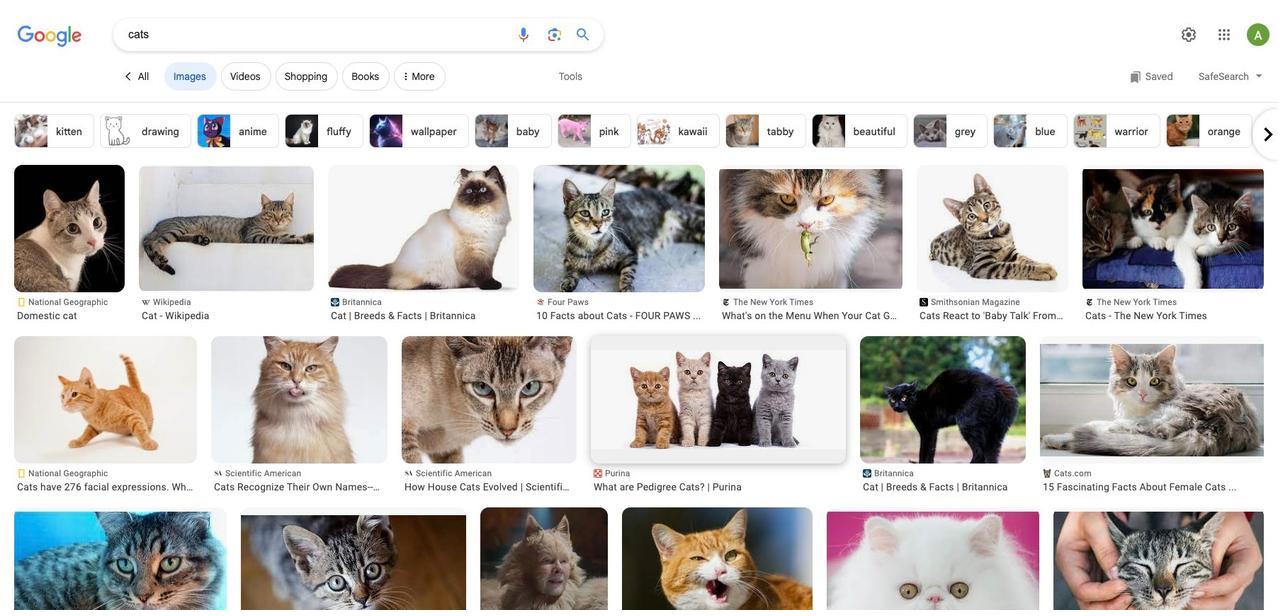 Task type: describe. For each thing, give the bounding box(es) containing it.
cats react to 'baby talk' from their owners, but not strangers | smart  news| smithsonian magazine image
[[894, 165, 1085, 293]]

cats recognize their own names--even if they choose to ignore them |  scientific american image
[[211, 323, 388, 464]]

how humans created cats - the atlantic image
[[827, 512, 1040, 611]]

15 fascinating facts about female cats - cats.com image
[[1041, 344, 1266, 457]]

why do we think cats are unfriendly? image
[[1053, 512, 1266, 611]]

the 6 most intriguing things we learned about pet cats and dogs this year |  scientific american image
[[622, 508, 814, 611]]

domestic cat image
[[14, 165, 142, 293]]

cats have 276 facial expressions. why? image
[[14, 331, 197, 469]]

1 horizontal spatial cat | breeds & facts | britannica image
[[860, 337, 1026, 486]]

cats - the new york times image
[[1052, 169, 1264, 289]]

what's on the menu when your cat goes out? probably more than you think. -  the new york times image
[[702, 169, 915, 289]]

quick settings image
[[1181, 26, 1198, 43]]

search by image image
[[546, 26, 563, 43]]

girl image
[[1260, 115, 1279, 147]]

Search text field
[[128, 23, 507, 47]]

what are pedigree cats? | purina image
[[591, 351, 846, 450]]

cats," reviewed: it's not quite weird enough | the new yorker image
[[481, 508, 608, 611]]



Task type: locate. For each thing, give the bounding box(es) containing it.
list item
[[14, 165, 142, 323], [132, 165, 335, 323], [328, 165, 520, 323], [527, 165, 712, 323], [702, 165, 915, 323], [894, 165, 1085, 323], [1052, 165, 1264, 323], [211, 323, 388, 494], [14, 331, 197, 494], [402, 337, 577, 494], [591, 337, 846, 494], [860, 337, 1026, 494], [1041, 337, 1266, 494]]

saved image
[[1130, 71, 1142, 84]]

cat - wikipedia image
[[132, 167, 335, 291]]

0 vertical spatial cat | breeds & facts | britannica image
[[328, 165, 520, 293]]

2 list from the top
[[14, 165, 1279, 611]]

10 facts about cats - four paws international - animal welfare organisation image
[[527, 165, 712, 293]]

list
[[14, 114, 1279, 148], [14, 165, 1279, 611]]

extraordinary cats | about | nature | pbs image
[[14, 512, 227, 611]]

1 list from the top
[[14, 114, 1279, 148]]

go to google home image
[[18, 24, 82, 48]]

0 horizontal spatial cat | breeds & facts | britannica image
[[328, 165, 520, 293]]

thinking of getting a cat? | international cat care image
[[241, 516, 466, 611]]

1 vertical spatial cat | breeds & facts | britannica image
[[860, 337, 1026, 486]]

None search field
[[0, 18, 604, 51]]

how house cats evolved | scientific american image
[[402, 337, 577, 479]]

1 vertical spatial list
[[14, 165, 1279, 611]]

cat | breeds & facts | britannica image
[[328, 165, 520, 293], [860, 337, 1026, 486]]

0 vertical spatial list
[[14, 114, 1279, 148]]

next image
[[1255, 120, 1279, 149]]



Task type: vqa. For each thing, say whether or not it's contained in the screenshot.
Saved icon
yes



